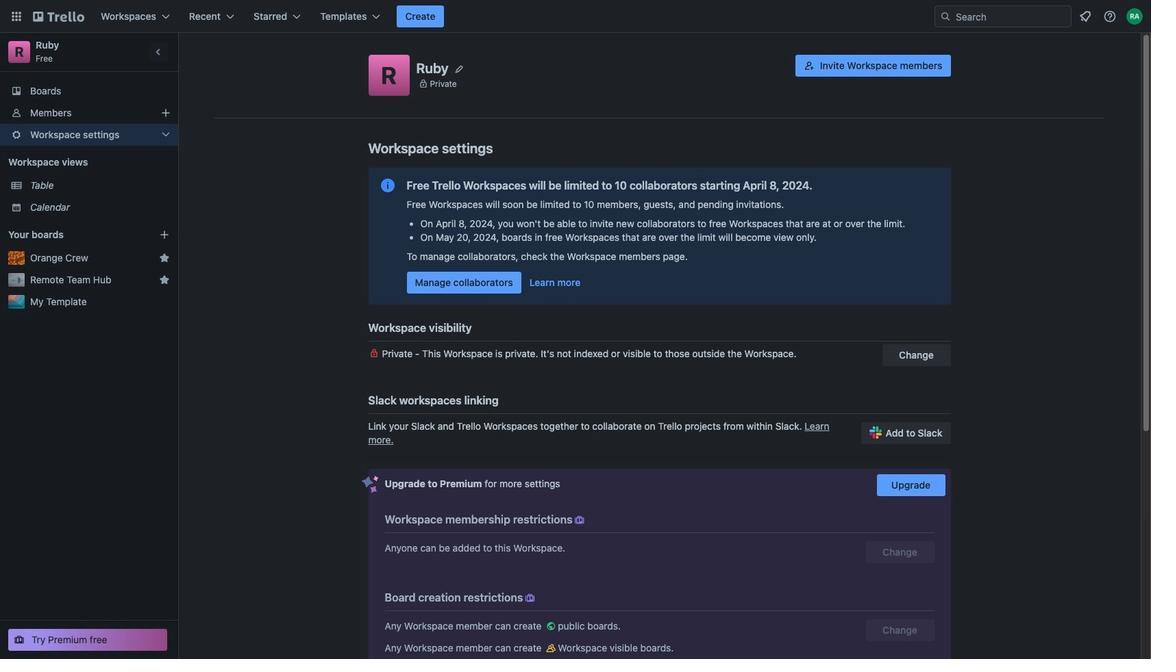Task type: locate. For each thing, give the bounding box(es) containing it.
sm image
[[573, 514, 586, 528], [544, 620, 558, 634]]

0 vertical spatial sm image
[[573, 514, 586, 528]]

sm image
[[523, 592, 537, 606], [544, 642, 558, 656]]

primary element
[[0, 0, 1151, 33]]

0 vertical spatial starred icon image
[[159, 253, 170, 264]]

workspace navigation collapse icon image
[[149, 42, 169, 62]]

1 vertical spatial starred icon image
[[159, 275, 170, 286]]

open information menu image
[[1103, 10, 1117, 23]]

starred icon image
[[159, 253, 170, 264], [159, 275, 170, 286]]

1 vertical spatial sm image
[[544, 620, 558, 634]]

0 vertical spatial sm image
[[523, 592, 537, 606]]

add board image
[[159, 230, 170, 241]]

sparkle image
[[362, 476, 379, 494]]

0 notifications image
[[1077, 8, 1094, 25]]

1 horizontal spatial sm image
[[544, 642, 558, 656]]

ruby anderson (rubyanderson7) image
[[1127, 8, 1143, 25]]

1 vertical spatial sm image
[[544, 642, 558, 656]]

1 horizontal spatial sm image
[[573, 514, 586, 528]]



Task type: vqa. For each thing, say whether or not it's contained in the screenshot.
sm image
yes



Task type: describe. For each thing, give the bounding box(es) containing it.
Search field
[[951, 7, 1071, 26]]

0 horizontal spatial sm image
[[544, 620, 558, 634]]

search image
[[940, 11, 951, 22]]

back to home image
[[33, 5, 84, 27]]

0 horizontal spatial sm image
[[523, 592, 537, 606]]

your boards with 3 items element
[[8, 227, 138, 243]]

1 starred icon image from the top
[[159, 253, 170, 264]]

2 starred icon image from the top
[[159, 275, 170, 286]]



